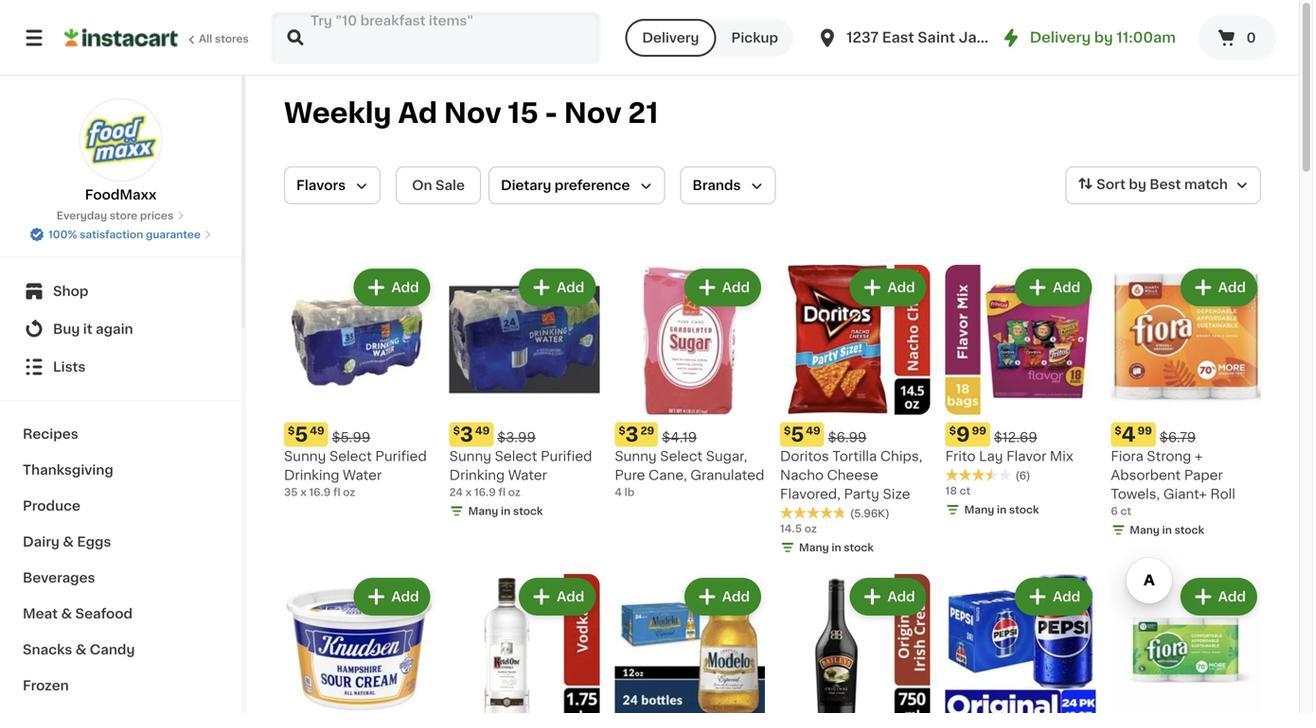 Task type: describe. For each thing, give the bounding box(es) containing it.
lists
[[53, 361, 86, 374]]

all stores
[[199, 34, 249, 44]]

everyday
[[57, 211, 107, 221]]

frozen
[[23, 680, 69, 693]]

east
[[882, 31, 914, 45]]

select for 5
[[329, 450, 372, 464]]

product group containing 9
[[946, 265, 1096, 522]]

flavors button
[[284, 167, 381, 205]]

1 nov from the left
[[444, 100, 502, 127]]

roll
[[1211, 488, 1236, 502]]

granulated
[[691, 469, 765, 483]]

dietary preference button
[[489, 167, 665, 205]]

fl inside sunny select purified drinking water 24 x 16.9 fl oz
[[499, 488, 506, 498]]

24
[[449, 488, 463, 498]]

100%
[[48, 230, 77, 240]]

dairy & eggs
[[23, 536, 111, 549]]

lay
[[979, 450, 1003, 464]]

100% satisfaction guarantee button
[[29, 223, 212, 242]]

oz inside sunny select purified drinking water 24 x 16.9 fl oz
[[508, 488, 521, 498]]

in down sunny select purified drinking water 24 x 16.9 fl oz on the left
[[501, 507, 511, 517]]

again
[[96, 323, 133, 336]]

stock down giant+
[[1175, 526, 1205, 536]]

many in stock down sunny select purified drinking water 24 x 16.9 fl oz on the left
[[468, 507, 543, 517]]

fl inside $ 5 49 $5.99 sunny select purified drinking water 35 x 16.9 fl oz
[[333, 488, 341, 498]]

best match
[[1150, 178, 1228, 191]]

chips,
[[881, 450, 923, 464]]

store
[[110, 211, 138, 221]]

35
[[284, 488, 298, 498]]

5 for doritos
[[791, 425, 804, 445]]

in down giant+
[[1163, 526, 1172, 536]]

nacho
[[780, 469, 824, 483]]

foodmaxx link
[[79, 98, 162, 205]]

giant+
[[1164, 488, 1207, 502]]

sort
[[1097, 178, 1126, 191]]

brands button
[[680, 167, 776, 205]]

pure
[[615, 469, 645, 483]]

select inside sunny select purified drinking water 24 x 16.9 fl oz
[[495, 450, 537, 464]]

pickup
[[732, 31, 778, 45]]

0
[[1247, 31, 1256, 45]]

party
[[844, 488, 880, 502]]

service type group
[[625, 19, 794, 57]]

mix
[[1050, 450, 1074, 464]]

99 for 4
[[1138, 426, 1152, 437]]

sort by
[[1097, 178, 1147, 191]]

14.5
[[780, 524, 802, 535]]

it
[[83, 323, 92, 336]]

$ 3 29 $4.19 sunny select sugar, pure cane, granulated 4 lb
[[615, 425, 765, 498]]

many in stock down giant+
[[1130, 526, 1205, 536]]

sunny for 5
[[284, 450, 326, 464]]

preference
[[555, 179, 630, 192]]

flavors
[[296, 179, 346, 192]]

on sale
[[412, 179, 465, 192]]

all stores link
[[64, 11, 250, 64]]

recipes link
[[11, 417, 230, 453]]

prices
[[140, 211, 174, 221]]

produce
[[23, 500, 80, 513]]

all
[[199, 34, 212, 44]]

$ for granulated
[[619, 426, 626, 437]]

21
[[628, 100, 659, 127]]

weekly ad nov 15 - nov 21
[[284, 100, 659, 127]]

0 button
[[1199, 15, 1276, 61]]

stock down sunny select purified drinking water 24 x 16.9 fl oz on the left
[[513, 507, 543, 517]]

many down 18 ct
[[965, 505, 995, 516]]

3 for 3
[[460, 425, 473, 445]]

water inside sunny select purified drinking water 24 x 16.9 fl oz
[[508, 469, 547, 483]]

dairy
[[23, 536, 60, 549]]

Best match Sort by field
[[1066, 167, 1261, 205]]

shop
[[53, 285, 88, 298]]

ad
[[398, 100, 438, 127]]

purified inside $ 5 49 $5.99 sunny select purified drinking water 35 x 16.9 fl oz
[[375, 450, 427, 464]]

stock down '(5.96k)' at the right of the page
[[844, 543, 874, 554]]

shop link
[[11, 273, 230, 311]]

snacks & candy link
[[11, 633, 230, 669]]

$ inside $ 9 99 $12.69 frito lay flavor mix
[[949, 426, 956, 437]]

$ 9 99 $12.69 frito lay flavor mix
[[946, 425, 1074, 464]]

$ 3 49
[[453, 425, 490, 445]]

stock down (6)
[[1009, 505, 1039, 516]]

$ for 35
[[288, 426, 295, 437]]

4 inside $ 3 29 $4.19 sunny select sugar, pure cane, granulated 4 lb
[[615, 488, 622, 498]]

$9.99 original price: $12.69 element
[[946, 423, 1096, 448]]

$ 5 49 $5.99 sunny select purified drinking water 35 x 16.9 fl oz
[[284, 425, 427, 498]]

eggs
[[77, 536, 111, 549]]

many down sunny select purified drinking water 24 x 16.9 fl oz on the left
[[468, 507, 498, 517]]

buy
[[53, 323, 80, 336]]

in down lay on the right of page
[[997, 505, 1007, 516]]

instacart logo image
[[64, 27, 178, 49]]

$ for towels,
[[1115, 426, 1122, 437]]

buy it again
[[53, 323, 133, 336]]

snacks
[[23, 644, 72, 657]]

sunny select purified drinking water 24 x 16.9 fl oz
[[449, 450, 592, 498]]

$6.79
[[1160, 431, 1196, 445]]

$ inside $ 3 49
[[453, 426, 460, 437]]

drinking inside $ 5 49 $5.99 sunny select purified drinking water 35 x 16.9 fl oz
[[284, 469, 339, 483]]

$6.99
[[828, 431, 867, 445]]

frozen link
[[11, 669, 230, 705]]

delivery for delivery by 11:00am
[[1030, 31, 1091, 45]]

16.9 inside sunny select purified drinking water 24 x 16.9 fl oz
[[474, 488, 496, 498]]

foodmaxx
[[85, 188, 157, 202]]

on sale button
[[396, 167, 481, 205]]

$4.19
[[662, 431, 697, 445]]

meat & seafood
[[23, 608, 133, 621]]

paper
[[1184, 469, 1223, 483]]

$3.29 original price: $4.19 element
[[615, 423, 765, 448]]

100% satisfaction guarantee
[[48, 230, 201, 240]]

4 inside '$ 4 99 $6.79 fiora strong + absorbent paper towels, giant+ roll 6 ct'
[[1122, 425, 1136, 445]]



Task type: locate. For each thing, give the bounding box(es) containing it.
2 horizontal spatial 49
[[806, 426, 821, 437]]

16.9
[[309, 488, 331, 498], [474, 488, 496, 498]]

$ left $3.99
[[453, 426, 460, 437]]

& left eggs
[[63, 536, 74, 549]]

1237 east saint james street button
[[816, 11, 1057, 64]]

0 horizontal spatial nov
[[444, 100, 502, 127]]

by for delivery
[[1095, 31, 1113, 45]]

nov left '15' in the left top of the page
[[444, 100, 502, 127]]

candy
[[90, 644, 135, 657]]

5 for sunny
[[295, 425, 308, 445]]

14.5 oz
[[780, 524, 817, 535]]

1 horizontal spatial 99
[[1138, 426, 1152, 437]]

& for snacks
[[75, 644, 87, 657]]

0 horizontal spatial 49
[[310, 426, 324, 437]]

1 99 from the left
[[972, 426, 987, 437]]

$ up 'frito'
[[949, 426, 956, 437]]

cane,
[[649, 469, 687, 483]]

saint
[[918, 31, 956, 45]]

0 horizontal spatial x
[[300, 488, 307, 498]]

5 left $5.99
[[295, 425, 308, 445]]

& for dairy
[[63, 536, 74, 549]]

drinking
[[284, 469, 339, 483], [449, 469, 505, 483]]

& right "meat"
[[61, 608, 72, 621]]

3 49 from the left
[[806, 426, 821, 437]]

x
[[300, 488, 307, 498], [466, 488, 472, 498]]

$ for flavored,
[[784, 426, 791, 437]]

$5.49 original price: $5.99 element
[[284, 423, 434, 448]]

lists link
[[11, 348, 230, 386]]

by inside best match sort by field
[[1129, 178, 1147, 191]]

& inside "link"
[[61, 608, 72, 621]]

produce link
[[11, 489, 230, 525]]

0 horizontal spatial 99
[[972, 426, 987, 437]]

5 inside $ 5 49 $5.99 sunny select purified drinking water 35 x 16.9 fl oz
[[295, 425, 308, 445]]

9
[[956, 425, 970, 445]]

2 drinking from the left
[[449, 469, 505, 483]]

recipes
[[23, 428, 78, 441]]

1 horizontal spatial 5
[[791, 425, 804, 445]]

delivery inside button
[[642, 31, 699, 45]]

sunny inside sunny select purified drinking water 24 x 16.9 fl oz
[[449, 450, 492, 464]]

many in stock down (6)
[[965, 505, 1039, 516]]

99 inside $ 9 99 $12.69 frito lay flavor mix
[[972, 426, 987, 437]]

drinking up "35"
[[284, 469, 339, 483]]

product group containing 4
[[1111, 265, 1261, 542]]

6 $ from the left
[[1115, 426, 1122, 437]]

delivery button
[[625, 19, 716, 57]]

1 49 from the left
[[310, 426, 324, 437]]

99 right 9
[[972, 426, 987, 437]]

delivery right james
[[1030, 31, 1091, 45]]

49 up doritos
[[806, 426, 821, 437]]

sunny for 3
[[615, 450, 657, 464]]

select down $5.99
[[329, 450, 372, 464]]

meat & seafood link
[[11, 597, 230, 633]]

1 horizontal spatial ct
[[1121, 507, 1132, 517]]

purified inside sunny select purified drinking water 24 x 16.9 fl oz
[[541, 450, 592, 464]]

& left candy
[[75, 644, 87, 657]]

many down 14.5 oz
[[799, 543, 829, 554]]

1 horizontal spatial select
[[495, 450, 537, 464]]

brands
[[693, 179, 741, 192]]

49 inside the $ 5 49 $6.99 doritos tortilla chips, nacho cheese flavored, party size
[[806, 426, 821, 437]]

in
[[997, 505, 1007, 516], [501, 507, 511, 517], [1163, 526, 1172, 536], [832, 543, 841, 554]]

1 $ from the left
[[288, 426, 295, 437]]

by left 11:00am
[[1095, 31, 1113, 45]]

2 $ from the left
[[453, 426, 460, 437]]

dietary preference
[[501, 179, 630, 192]]

select down $4.19 at the bottom of page
[[660, 450, 703, 464]]

1 horizontal spatial 3
[[626, 425, 639, 445]]

$ inside $ 3 29 $4.19 sunny select sugar, pure cane, granulated 4 lb
[[619, 426, 626, 437]]

fl right "35"
[[333, 488, 341, 498]]

sugar,
[[706, 450, 747, 464]]

0 horizontal spatial water
[[343, 469, 382, 483]]

ct right the "18"
[[960, 486, 971, 497]]

49 left $3.99
[[475, 426, 490, 437]]

select down $3.99
[[495, 450, 537, 464]]

lb
[[625, 488, 635, 498]]

$ inside $ 5 49 $5.99 sunny select purified drinking water 35 x 16.9 fl oz
[[288, 426, 295, 437]]

2 vertical spatial &
[[75, 644, 87, 657]]

absorbent
[[1111, 469, 1181, 483]]

6
[[1111, 507, 1118, 517]]

0 vertical spatial by
[[1095, 31, 1113, 45]]

11:00am
[[1117, 31, 1176, 45]]

2 16.9 from the left
[[474, 488, 496, 498]]

0 vertical spatial ct
[[960, 486, 971, 497]]

1 water from the left
[[343, 469, 382, 483]]

foodmaxx logo image
[[79, 98, 162, 182]]

5
[[295, 425, 308, 445], [791, 425, 804, 445]]

29
[[641, 426, 655, 437]]

1 horizontal spatial purified
[[541, 450, 592, 464]]

beverages link
[[11, 561, 230, 597]]

guarantee
[[146, 230, 201, 240]]

None search field
[[271, 11, 601, 64]]

2 horizontal spatial oz
[[805, 524, 817, 535]]

delivery for delivery
[[642, 31, 699, 45]]

product group
[[284, 265, 434, 501], [449, 265, 600, 523], [615, 265, 765, 501], [780, 265, 931, 560], [946, 265, 1096, 522], [1111, 265, 1261, 542], [284, 575, 434, 714], [449, 575, 600, 714], [615, 575, 765, 714], [780, 575, 931, 714], [946, 575, 1096, 714], [1111, 575, 1261, 714]]

$ inside the $ 5 49 $6.99 doritos tortilla chips, nacho cheese flavored, party size
[[784, 426, 791, 437]]

2 sunny from the left
[[449, 450, 492, 464]]

1 horizontal spatial 16.9
[[474, 488, 496, 498]]

49 for 3
[[475, 426, 490, 437]]

49 for sunny select purified drinking water
[[310, 426, 324, 437]]

$12.69
[[994, 431, 1038, 445]]

2 99 from the left
[[1138, 426, 1152, 437]]

3 for sunny select sugar, pure cane, granulated
[[626, 425, 639, 445]]

fl right 24
[[499, 488, 506, 498]]

0 horizontal spatial fl
[[333, 488, 341, 498]]

james
[[959, 31, 1008, 45]]

many
[[965, 505, 995, 516], [468, 507, 498, 517], [1130, 526, 1160, 536], [799, 543, 829, 554]]

towels,
[[1111, 488, 1160, 502]]

delivery by 11:00am link
[[1000, 27, 1176, 49]]

4 up fiora
[[1122, 425, 1136, 445]]

size
[[883, 488, 911, 502]]

purified down $5.49 original price: $5.99 element
[[375, 450, 427, 464]]

flavored,
[[780, 488, 841, 502]]

15
[[508, 100, 539, 127]]

$ left 29
[[619, 426, 626, 437]]

sunny up pure
[[615, 450, 657, 464]]

sale
[[436, 179, 465, 192]]

sunny up "35"
[[284, 450, 326, 464]]

sunny
[[284, 450, 326, 464], [449, 450, 492, 464], [615, 450, 657, 464]]

beverages
[[23, 572, 95, 585]]

99 inside '$ 4 99 $6.79 fiora strong + absorbent paper towels, giant+ roll 6 ct'
[[1138, 426, 1152, 437]]

dietary
[[501, 179, 551, 192]]

0 horizontal spatial 4
[[615, 488, 622, 498]]

49 inside $ 3 49
[[475, 426, 490, 437]]

ct right 6
[[1121, 507, 1132, 517]]

sunny inside $ 3 29 $4.19 sunny select sugar, pure cane, granulated 4 lb
[[615, 450, 657, 464]]

(6)
[[1016, 471, 1031, 482]]

0 horizontal spatial oz
[[343, 488, 356, 498]]

add button
[[356, 271, 429, 305], [521, 271, 594, 305], [686, 271, 759, 305], [852, 271, 925, 305], [1017, 271, 1090, 305], [1183, 271, 1256, 305], [356, 581, 429, 615], [521, 581, 594, 615], [686, 581, 759, 615], [852, 581, 925, 615], [1017, 581, 1090, 615], [1183, 581, 1256, 615]]

3 select from the left
[[660, 450, 703, 464]]

0 horizontal spatial 16.9
[[309, 488, 331, 498]]

$5.49 original price: $6.99 element
[[780, 423, 931, 448]]

purified down $3.49 original price: $3.99 element
[[541, 450, 592, 464]]

water down $3.99
[[508, 469, 547, 483]]

5 $ from the left
[[619, 426, 626, 437]]

select inside $ 5 49 $5.99 sunny select purified drinking water 35 x 16.9 fl oz
[[329, 450, 372, 464]]

flavor
[[1007, 450, 1047, 464]]

16.9 inside $ 5 49 $5.99 sunny select purified drinking water 35 x 16.9 fl oz
[[309, 488, 331, 498]]

2 water from the left
[[508, 469, 547, 483]]

ct inside '$ 4 99 $6.79 fiora strong + absorbent paper towels, giant+ roll 6 ct'
[[1121, 507, 1132, 517]]

&
[[63, 536, 74, 549], [61, 608, 72, 621], [75, 644, 87, 657]]

0 vertical spatial 4
[[1122, 425, 1136, 445]]

99
[[972, 426, 987, 437], [1138, 426, 1152, 437]]

x inside sunny select purified drinking water 24 x 16.9 fl oz
[[466, 488, 472, 498]]

in down flavored, at the right of page
[[832, 543, 841, 554]]

0 horizontal spatial by
[[1095, 31, 1113, 45]]

water down $5.99
[[343, 469, 382, 483]]

by right the sort on the top right
[[1129, 178, 1147, 191]]

2 fl from the left
[[499, 488, 506, 498]]

1 horizontal spatial by
[[1129, 178, 1147, 191]]

1 horizontal spatial delivery
[[1030, 31, 1091, 45]]

seafood
[[75, 608, 133, 621]]

49 inside $ 5 49 $5.99 sunny select purified drinking water 35 x 16.9 fl oz
[[310, 426, 324, 437]]

x inside $ 5 49 $5.99 sunny select purified drinking water 35 x 16.9 fl oz
[[300, 488, 307, 498]]

purified
[[375, 450, 427, 464], [541, 450, 592, 464]]

1 purified from the left
[[375, 450, 427, 464]]

3 inside $ 3 29 $4.19 sunny select sugar, pure cane, granulated 4 lb
[[626, 425, 639, 445]]

2 49 from the left
[[475, 426, 490, 437]]

1 drinking from the left
[[284, 469, 339, 483]]

drinking up 24
[[449, 469, 505, 483]]

5 up doritos
[[791, 425, 804, 445]]

oz down $5.99
[[343, 488, 356, 498]]

$ left $5.99
[[288, 426, 295, 437]]

x right 24
[[466, 488, 472, 498]]

by inside delivery by 11:00am link
[[1095, 31, 1113, 45]]

3
[[460, 425, 473, 445], [626, 425, 639, 445]]

1 horizontal spatial drinking
[[449, 469, 505, 483]]

99 up fiora
[[1138, 426, 1152, 437]]

1 horizontal spatial 49
[[475, 426, 490, 437]]

many in stock down 14.5 oz
[[799, 543, 874, 554]]

0 horizontal spatial purified
[[375, 450, 427, 464]]

sunny down $ 3 49 at the left bottom
[[449, 450, 492, 464]]

1 3 from the left
[[460, 425, 473, 445]]

best
[[1150, 178, 1181, 191]]

nov right -
[[564, 100, 622, 127]]

oz down $3.99
[[508, 488, 521, 498]]

0 horizontal spatial delivery
[[642, 31, 699, 45]]

$4.99 original price: $6.79 element
[[1111, 423, 1261, 448]]

snacks & candy
[[23, 644, 135, 657]]

1 5 from the left
[[295, 425, 308, 445]]

oz
[[343, 488, 356, 498], [508, 488, 521, 498], [805, 524, 817, 535]]

by for sort
[[1129, 178, 1147, 191]]

$ 4 99 $6.79 fiora strong + absorbent paper towels, giant+ roll 6 ct
[[1111, 425, 1236, 517]]

1 horizontal spatial x
[[466, 488, 472, 498]]

buy it again link
[[11, 311, 230, 348]]

$ inside '$ 4 99 $6.79 fiora strong + absorbent paper towels, giant+ roll 6 ct'
[[1115, 426, 1122, 437]]

doritos
[[780, 450, 829, 464]]

1 16.9 from the left
[[309, 488, 331, 498]]

0 horizontal spatial ct
[[960, 486, 971, 497]]

0 horizontal spatial sunny
[[284, 450, 326, 464]]

2 select from the left
[[495, 450, 537, 464]]

49 left $5.99
[[310, 426, 324, 437]]

$3.99
[[497, 431, 536, 445]]

delivery up 21
[[642, 31, 699, 45]]

1 select from the left
[[329, 450, 372, 464]]

2 horizontal spatial select
[[660, 450, 703, 464]]

stores
[[215, 34, 249, 44]]

tortilla
[[833, 450, 877, 464]]

0 vertical spatial &
[[63, 536, 74, 549]]

everyday store prices
[[57, 211, 174, 221]]

x right "35"
[[300, 488, 307, 498]]

Search field
[[273, 13, 599, 62]]

1 horizontal spatial 4
[[1122, 425, 1136, 445]]

5 inside the $ 5 49 $6.99 doritos tortilla chips, nacho cheese flavored, party size
[[791, 425, 804, 445]]

16.9 right "35"
[[309, 488, 331, 498]]

on
[[412, 179, 432, 192]]

1 horizontal spatial water
[[508, 469, 547, 483]]

drinking inside sunny select purified drinking water 24 x 16.9 fl oz
[[449, 469, 505, 483]]

select for 3
[[660, 450, 703, 464]]

many down towels,
[[1130, 526, 1160, 536]]

2 purified from the left
[[541, 450, 592, 464]]

stock
[[1009, 505, 1039, 516], [513, 507, 543, 517], [1175, 526, 1205, 536], [844, 543, 874, 554]]

0 horizontal spatial drinking
[[284, 469, 339, 483]]

frito
[[946, 450, 976, 464]]

0 horizontal spatial 3
[[460, 425, 473, 445]]

1 vertical spatial by
[[1129, 178, 1147, 191]]

1237 east saint james street
[[847, 31, 1057, 45]]

by
[[1095, 31, 1113, 45], [1129, 178, 1147, 191]]

$3.49 original price: $3.99 element
[[449, 423, 600, 448]]

3 left $3.99
[[460, 425, 473, 445]]

1 vertical spatial ct
[[1121, 507, 1132, 517]]

dairy & eggs link
[[11, 525, 230, 561]]

1 horizontal spatial fl
[[499, 488, 506, 498]]

1 sunny from the left
[[284, 450, 326, 464]]

1 horizontal spatial oz
[[508, 488, 521, 498]]

$ up fiora
[[1115, 426, 1122, 437]]

ct
[[960, 486, 971, 497], [1121, 507, 1132, 517]]

(5.96k)
[[850, 509, 890, 520]]

1 fl from the left
[[333, 488, 341, 498]]

16.9 right 24
[[474, 488, 496, 498]]

3 sunny from the left
[[615, 450, 657, 464]]

-
[[545, 100, 558, 127]]

2 x from the left
[[466, 488, 472, 498]]

4 $ from the left
[[949, 426, 956, 437]]

2 3 from the left
[[626, 425, 639, 445]]

2 5 from the left
[[791, 425, 804, 445]]

2 nov from the left
[[564, 100, 622, 127]]

thanksgiving
[[23, 464, 113, 477]]

strong
[[1147, 450, 1192, 464]]

sunny inside $ 5 49 $5.99 sunny select purified drinking water 35 x 16.9 fl oz
[[284, 450, 326, 464]]

$5.99
[[332, 431, 371, 445]]

18 ct
[[946, 486, 971, 497]]

49
[[310, 426, 324, 437], [475, 426, 490, 437], [806, 426, 821, 437]]

cheese
[[827, 469, 879, 483]]

everyday store prices link
[[57, 208, 185, 223]]

oz inside $ 5 49 $5.99 sunny select purified drinking water 35 x 16.9 fl oz
[[343, 488, 356, 498]]

1 horizontal spatial sunny
[[449, 450, 492, 464]]

99 for 9
[[972, 426, 987, 437]]

select inside $ 3 29 $4.19 sunny select sugar, pure cane, granulated 4 lb
[[660, 450, 703, 464]]

1 vertical spatial &
[[61, 608, 72, 621]]

$ up doritos
[[784, 426, 791, 437]]

0 horizontal spatial 5
[[295, 425, 308, 445]]

1 horizontal spatial nov
[[564, 100, 622, 127]]

water inside $ 5 49 $5.99 sunny select purified drinking water 35 x 16.9 fl oz
[[343, 469, 382, 483]]

$ 5 49 $6.99 doritos tortilla chips, nacho cheese flavored, party size
[[780, 425, 923, 502]]

oz right 14.5
[[805, 524, 817, 535]]

2 horizontal spatial sunny
[[615, 450, 657, 464]]

& for meat
[[61, 608, 72, 621]]

3 left 29
[[626, 425, 639, 445]]

3 $ from the left
[[784, 426, 791, 437]]

1 vertical spatial 4
[[615, 488, 622, 498]]

4 left lb
[[615, 488, 622, 498]]

$
[[288, 426, 295, 437], [453, 426, 460, 437], [784, 426, 791, 437], [949, 426, 956, 437], [619, 426, 626, 437], [1115, 426, 1122, 437]]

0 horizontal spatial select
[[329, 450, 372, 464]]

weekly
[[284, 100, 392, 127]]

1 x from the left
[[300, 488, 307, 498]]

match
[[1185, 178, 1228, 191]]



Task type: vqa. For each thing, say whether or not it's contained in the screenshot.
the Brands dropdown button
yes



